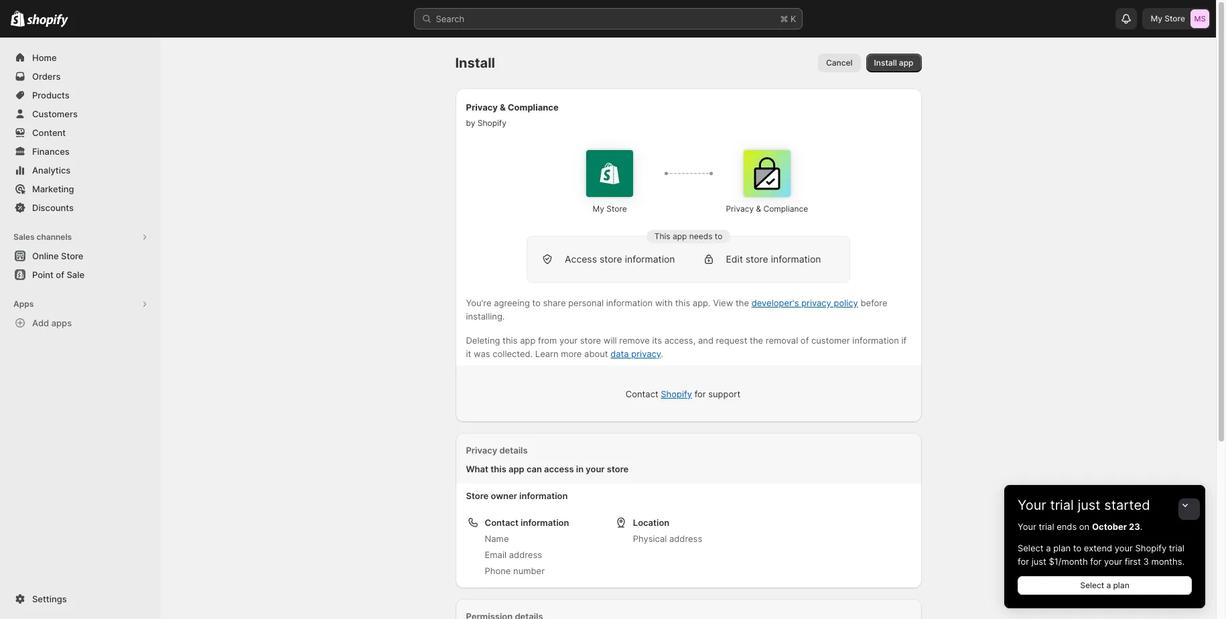 Task type: locate. For each thing, give the bounding box(es) containing it.
information down the what this app can access in your store
[[519, 491, 568, 501]]

online
[[32, 251, 59, 261]]

1 vertical spatial this
[[503, 335, 518, 346]]

your trial just started element
[[1005, 520, 1206, 608]]

store left owner
[[466, 491, 489, 501]]

contact for contact information name email address phone number
[[485, 517, 519, 528]]

1 vertical spatial contact
[[485, 517, 519, 528]]

0 vertical spatial a
[[1046, 543, 1051, 554]]

privacy down its
[[631, 348, 661, 359]]

1 vertical spatial address
[[509, 550, 542, 560]]

0 vertical spatial just
[[1078, 497, 1101, 513]]

orders link
[[8, 67, 153, 86]]

0 horizontal spatial &
[[500, 102, 506, 113]]

of
[[56, 269, 64, 280], [801, 335, 809, 346]]

0 horizontal spatial select
[[1018, 543, 1044, 554]]

1 vertical spatial trial
[[1039, 521, 1054, 532]]

1 horizontal spatial a
[[1107, 580, 1111, 590]]

select for select a plan to extend your shopify trial for just $1/month for your first 3 months.
[[1018, 543, 1044, 554]]

0 horizontal spatial shopify
[[478, 118, 507, 128]]

1 horizontal spatial my store
[[1151, 13, 1185, 23]]

store right in
[[607, 464, 629, 474]]

finances
[[32, 146, 70, 157]]

& inside privacy & compliance by shopify
[[500, 102, 506, 113]]

this for you're agreeing to share personal information with this app. view the
[[503, 335, 518, 346]]

app inside button
[[899, 58, 914, 68]]

of right removal
[[801, 335, 809, 346]]

2 horizontal spatial to
[[1073, 543, 1082, 554]]

you're
[[466, 298, 492, 308]]

support
[[709, 389, 741, 399]]

your left 'ends'
[[1018, 521, 1037, 532]]

a down the select a plan to extend your shopify trial for just $1/month for your first 3 months.
[[1107, 580, 1111, 590]]

2 vertical spatial shopify
[[1136, 543, 1167, 554]]

shopify right by
[[478, 118, 507, 128]]

compliance inside privacy & compliance by shopify
[[508, 102, 559, 113]]

0 horizontal spatial to
[[532, 298, 541, 308]]

view
[[713, 298, 733, 308]]

app left from
[[520, 335, 536, 346]]

personal
[[568, 298, 604, 308]]

online store button
[[0, 247, 161, 265]]

1 vertical spatial a
[[1107, 580, 1111, 590]]

privacy
[[466, 102, 498, 113], [726, 204, 754, 214], [466, 445, 497, 456]]

of left sale at the left of the page
[[56, 269, 64, 280]]

this
[[675, 298, 690, 308], [503, 335, 518, 346], [491, 464, 506, 474]]

install
[[455, 55, 495, 71], [874, 58, 897, 68]]

0 vertical spatial this
[[675, 298, 690, 308]]

access store information
[[565, 253, 675, 265]]

discounts
[[32, 202, 74, 213]]

&
[[500, 102, 506, 113], [756, 204, 761, 214]]

this inside deleting this app from your store will remove its access, and request the removal of customer information if it was collected. learn more about
[[503, 335, 518, 346]]

for down 'extend'
[[1090, 556, 1102, 567]]

1 horizontal spatial install
[[874, 58, 897, 68]]

1 horizontal spatial select
[[1080, 580, 1105, 590]]

sales channels button
[[8, 228, 153, 247]]

0 vertical spatial select
[[1018, 543, 1044, 554]]

contact inside "contact information name email address phone number"
[[485, 517, 519, 528]]

0 horizontal spatial privacy
[[631, 348, 661, 359]]

the right request at the right of page
[[750, 335, 763, 346]]

contact up name
[[485, 517, 519, 528]]

information down this
[[625, 253, 675, 265]]

2 horizontal spatial shopify
[[1136, 543, 1167, 554]]

analytics link
[[8, 161, 153, 180]]

privacy left policy at the top right of the page
[[802, 298, 832, 308]]

2 vertical spatial privacy
[[466, 445, 497, 456]]

of inside button
[[56, 269, 64, 280]]

1 vertical spatial &
[[756, 204, 761, 214]]

2 vertical spatial to
[[1073, 543, 1082, 554]]

my store left my store image
[[1151, 13, 1185, 23]]

0 horizontal spatial compliance
[[508, 102, 559, 113]]

0 vertical spatial contact
[[626, 389, 658, 399]]

0 vertical spatial compliance
[[508, 102, 559, 113]]

1 vertical spatial .
[[1140, 521, 1143, 532]]

the inside deleting this app from your store will remove its access, and request the removal of customer information if it was collected. learn more about
[[750, 335, 763, 346]]

contact left the "shopify" button
[[626, 389, 658, 399]]

0 horizontal spatial install
[[455, 55, 495, 71]]

shopify up 3
[[1136, 543, 1167, 554]]

0 horizontal spatial for
[[695, 389, 706, 399]]

a up $1/month
[[1046, 543, 1051, 554]]

select inside the select a plan to extend your shopify trial for just $1/month for your first 3 months.
[[1018, 543, 1044, 554]]

shopify inside the select a plan to extend your shopify trial for just $1/month for your first 3 months.
[[1136, 543, 1167, 554]]

trial up 'ends'
[[1050, 497, 1074, 513]]

1 horizontal spatial to
[[715, 231, 723, 241]]

trial
[[1050, 497, 1074, 513], [1039, 521, 1054, 532], [1169, 543, 1185, 554]]

2 vertical spatial this
[[491, 464, 506, 474]]

edit store information
[[726, 253, 821, 265]]

your inside your trial just started 'element'
[[1018, 521, 1037, 532]]

1 vertical spatial to
[[532, 298, 541, 308]]

developer's privacy policy link
[[752, 298, 858, 308]]

store
[[600, 253, 622, 265], [746, 253, 768, 265], [580, 335, 601, 346], [607, 464, 629, 474]]

1 vertical spatial compliance
[[764, 204, 808, 214]]

your for your trial just started
[[1018, 497, 1047, 513]]

to right needs
[[715, 231, 723, 241]]

a inside the select a plan to extend your shopify trial for just $1/month for your first 3 months.
[[1046, 543, 1051, 554]]

deleting this app from your store will remove its access, and request the removal of customer information if it was collected. learn more about
[[466, 335, 907, 359]]

in
[[576, 464, 584, 474]]

add apps
[[32, 318, 72, 328]]

0 horizontal spatial address
[[509, 550, 542, 560]]

1 horizontal spatial .
[[1140, 521, 1143, 532]]

was
[[474, 348, 490, 359]]

privacy
[[802, 298, 832, 308], [631, 348, 661, 359]]

trial for just
[[1050, 497, 1074, 513]]

1 vertical spatial plan
[[1113, 580, 1130, 590]]

your trial just started button
[[1005, 485, 1206, 513]]

this up "collected."
[[503, 335, 518, 346]]

0 horizontal spatial my
[[593, 204, 604, 214]]

for
[[695, 389, 706, 399], [1018, 556, 1029, 567], [1090, 556, 1102, 567]]

shopify button
[[661, 389, 692, 399]]

0 horizontal spatial a
[[1046, 543, 1051, 554]]

privacy up the 'what'
[[466, 445, 497, 456]]

0 vertical spatial plan
[[1054, 543, 1071, 554]]

& for privacy & compliance
[[756, 204, 761, 214]]

the right view
[[736, 298, 749, 308]]

select down your trial ends on october 23 . in the right of the page
[[1018, 543, 1044, 554]]

0 vertical spatial shopify
[[478, 118, 507, 128]]

2 vertical spatial trial
[[1169, 543, 1185, 554]]

information left if
[[853, 335, 899, 346]]

this for privacy details
[[491, 464, 506, 474]]

1 horizontal spatial shopify
[[661, 389, 692, 399]]

0 vertical spatial &
[[500, 102, 506, 113]]

information up developer's privacy policy link
[[771, 253, 821, 265]]

1 horizontal spatial &
[[756, 204, 761, 214]]

search
[[436, 13, 465, 24]]

first
[[1125, 556, 1141, 567]]

customers
[[32, 109, 78, 119]]

0 vertical spatial address
[[669, 533, 702, 544]]

address up number
[[509, 550, 542, 560]]

1 vertical spatial of
[[801, 335, 809, 346]]

data privacy link
[[611, 348, 661, 359]]

1 horizontal spatial the
[[750, 335, 763, 346]]

your
[[560, 335, 578, 346], [586, 464, 605, 474], [1115, 543, 1133, 554], [1104, 556, 1123, 567]]

your up first
[[1115, 543, 1133, 554]]

address right 'physical' at the bottom of page
[[669, 533, 702, 544]]

location
[[633, 517, 670, 528]]

a for select a plan to extend your shopify trial for just $1/month for your first 3 months.
[[1046, 543, 1051, 554]]

apps button
[[8, 295, 153, 314]]

0 horizontal spatial shopify image
[[11, 11, 25, 27]]

this down the privacy details at the left of the page
[[491, 464, 506, 474]]

app right this
[[673, 231, 687, 241]]

1 vertical spatial your
[[1018, 521, 1037, 532]]

information inside deleting this app from your store will remove its access, and request the removal of customer information if it was collected. learn more about
[[853, 335, 899, 346]]

cancel button
[[818, 54, 861, 72]]

for left $1/month
[[1018, 556, 1029, 567]]

to
[[715, 231, 723, 241], [532, 298, 541, 308], [1073, 543, 1082, 554]]

information down store owner information
[[521, 517, 569, 528]]

more
[[561, 348, 582, 359]]

details
[[499, 445, 528, 456]]

0 horizontal spatial my store
[[593, 204, 627, 214]]

& for privacy & compliance by shopify
[[500, 102, 506, 113]]

plan up $1/month
[[1054, 543, 1071, 554]]

install for install app
[[874, 58, 897, 68]]

1 vertical spatial my
[[593, 204, 604, 214]]

.
[[661, 348, 664, 359], [1140, 521, 1143, 532]]

0 vertical spatial of
[[56, 269, 64, 280]]

1 horizontal spatial of
[[801, 335, 809, 346]]

my
[[1151, 13, 1163, 23], [593, 204, 604, 214]]

1 vertical spatial select
[[1080, 580, 1105, 590]]

. down started
[[1140, 521, 1143, 532]]

to up $1/month
[[1073, 543, 1082, 554]]

store up access store information
[[607, 204, 627, 214]]

content
[[32, 127, 66, 138]]

1 horizontal spatial my
[[1151, 13, 1163, 23]]

select down the select a plan to extend your shopify trial for just $1/month for your first 3 months.
[[1080, 580, 1105, 590]]

plan
[[1054, 543, 1071, 554], [1113, 580, 1130, 590]]

store up sale at the left of the page
[[61, 251, 83, 261]]

shopify image
[[11, 11, 25, 27], [27, 14, 69, 27]]

23
[[1129, 521, 1140, 532]]

1 vertical spatial the
[[750, 335, 763, 346]]

0 horizontal spatial plan
[[1054, 543, 1071, 554]]

just inside the select a plan to extend your shopify trial for just $1/month for your first 3 months.
[[1032, 556, 1047, 567]]

privacy inside privacy & compliance by shopify
[[466, 102, 498, 113]]

select for select a plan
[[1080, 580, 1105, 590]]

my store
[[1151, 13, 1185, 23], [593, 204, 627, 214]]

plan inside the select a plan to extend your shopify trial for just $1/month for your first 3 months.
[[1054, 543, 1071, 554]]

contact for contact shopify for support
[[626, 389, 658, 399]]

1 your from the top
[[1018, 497, 1047, 513]]

collected.
[[493, 348, 533, 359]]

0 horizontal spatial the
[[736, 298, 749, 308]]

marketing
[[32, 184, 74, 194]]

installing.
[[466, 311, 505, 322]]

just left $1/month
[[1032, 556, 1047, 567]]

shopify
[[478, 118, 507, 128], [661, 389, 692, 399], [1136, 543, 1167, 554]]

your up "more"
[[560, 335, 578, 346]]

0 vertical spatial my store
[[1151, 13, 1185, 23]]

install down search
[[455, 55, 495, 71]]

location physical address
[[633, 517, 702, 544]]

information
[[625, 253, 675, 265], [771, 253, 821, 265], [606, 298, 653, 308], [853, 335, 899, 346], [519, 491, 568, 501], [521, 517, 569, 528]]

this right with
[[675, 298, 690, 308]]

install right cancel
[[874, 58, 897, 68]]

0 horizontal spatial contact
[[485, 517, 519, 528]]

1 horizontal spatial just
[[1078, 497, 1101, 513]]

trial left 'ends'
[[1039, 521, 1054, 532]]

install inside button
[[874, 58, 897, 68]]

your
[[1018, 497, 1047, 513], [1018, 521, 1037, 532]]

physical
[[633, 533, 667, 544]]

just up on
[[1078, 497, 1101, 513]]

2 your from the top
[[1018, 521, 1037, 532]]

trial inside dropdown button
[[1050, 497, 1074, 513]]

content link
[[8, 123, 153, 142]]

online store link
[[8, 247, 153, 265]]

1 horizontal spatial privacy
[[802, 298, 832, 308]]

number
[[513, 566, 545, 576]]

by
[[466, 118, 475, 128]]

and
[[698, 335, 714, 346]]

0 vertical spatial trial
[[1050, 497, 1074, 513]]

access
[[544, 464, 574, 474]]

this app needs to
[[655, 231, 723, 241]]

0 vertical spatial privacy
[[466, 102, 498, 113]]

store up about
[[580, 335, 601, 346]]

my left my store image
[[1151, 13, 1163, 23]]

address inside the location physical address
[[669, 533, 702, 544]]

privacy up by
[[466, 102, 498, 113]]

app right cancel
[[899, 58, 914, 68]]

0 vertical spatial .
[[661, 348, 664, 359]]

1 vertical spatial privacy
[[726, 204, 754, 214]]

1 vertical spatial just
[[1032, 556, 1047, 567]]

1 horizontal spatial plan
[[1113, 580, 1130, 590]]

1 horizontal spatial compliance
[[764, 204, 808, 214]]

trial up months.
[[1169, 543, 1185, 554]]

select a plan
[[1080, 580, 1130, 590]]

1 horizontal spatial address
[[669, 533, 702, 544]]

just
[[1078, 497, 1101, 513], [1032, 556, 1047, 567]]

0 vertical spatial to
[[715, 231, 723, 241]]

months.
[[1152, 556, 1185, 567]]

privacy up 'edit'
[[726, 204, 754, 214]]

before
[[861, 298, 888, 308]]

on
[[1079, 521, 1090, 532]]

0 horizontal spatial of
[[56, 269, 64, 280]]

0 horizontal spatial just
[[1032, 556, 1047, 567]]

1 horizontal spatial contact
[[626, 389, 658, 399]]

to inside the select a plan to extend your shopify trial for just $1/month for your first 3 months.
[[1073, 543, 1082, 554]]

shopify down deleting this app from your store will remove its access, and request the removal of customer information if it was collected. learn more about
[[661, 389, 692, 399]]

my store up access store information
[[593, 204, 627, 214]]

started
[[1105, 497, 1150, 513]]

. down its
[[661, 348, 664, 359]]

plan down first
[[1113, 580, 1130, 590]]

store right access
[[600, 253, 622, 265]]

my up access
[[593, 204, 604, 214]]

your inside your trial just started dropdown button
[[1018, 497, 1047, 513]]

your up your trial ends on october 23 . in the right of the page
[[1018, 497, 1047, 513]]

0 vertical spatial your
[[1018, 497, 1047, 513]]

sales channels
[[13, 232, 72, 242]]

you're agreeing to share personal information with this app. view the developer's privacy policy
[[466, 298, 858, 308]]

1 vertical spatial privacy
[[631, 348, 661, 359]]

to left share
[[532, 298, 541, 308]]

for right the "shopify" button
[[695, 389, 706, 399]]

plan for select a plan
[[1113, 580, 1130, 590]]

access,
[[665, 335, 696, 346]]

select a plan to extend your shopify trial for just $1/month for your first 3 months.
[[1018, 543, 1185, 567]]



Task type: vqa. For each thing, say whether or not it's contained in the screenshot.
text box
no



Task type: describe. For each thing, give the bounding box(es) containing it.
data
[[611, 348, 629, 359]]

install app
[[874, 58, 914, 68]]

analytics
[[32, 165, 71, 176]]

0 vertical spatial the
[[736, 298, 749, 308]]

settings link
[[8, 590, 153, 608]]

removal
[[766, 335, 798, 346]]

of inside deleting this app from your store will remove its access, and request the removal of customer information if it was collected. learn more about
[[801, 335, 809, 346]]

privacy for privacy & compliance
[[726, 204, 754, 214]]

ends
[[1057, 521, 1077, 532]]

needs
[[689, 231, 713, 241]]

data privacy .
[[611, 348, 664, 359]]

install app button
[[866, 54, 922, 72]]

app.
[[693, 298, 711, 308]]

$1/month
[[1049, 556, 1088, 567]]

owner
[[491, 491, 517, 501]]

⌘
[[780, 13, 788, 24]]

your left first
[[1104, 556, 1123, 567]]

online store
[[32, 251, 83, 261]]

orders
[[32, 71, 61, 82]]

3
[[1144, 556, 1149, 567]]

trial for ends
[[1039, 521, 1054, 532]]

shopify inside privacy & compliance by shopify
[[478, 118, 507, 128]]

select a plan link
[[1018, 576, 1192, 595]]

learn
[[535, 348, 559, 359]]

access
[[565, 253, 597, 265]]

address inside "contact information name email address phone number"
[[509, 550, 542, 560]]

contact information name email address phone number
[[485, 517, 569, 576]]

from
[[538, 335, 557, 346]]

1 vertical spatial my store
[[593, 204, 627, 214]]

with
[[655, 298, 673, 308]]

your trial ends on october 23 .
[[1018, 521, 1143, 532]]

0 vertical spatial my
[[1151, 13, 1163, 23]]

to for select a plan to extend your shopify trial for just $1/month for your first 3 months.
[[1073, 543, 1082, 554]]

a for select a plan
[[1107, 580, 1111, 590]]

it
[[466, 348, 471, 359]]

compliance for privacy & compliance
[[764, 204, 808, 214]]

store inside button
[[61, 251, 83, 261]]

app inside deleting this app from your store will remove its access, and request the removal of customer information if it was collected. learn more about
[[520, 335, 536, 346]]

apps
[[51, 318, 72, 328]]

contact shopify for support
[[626, 389, 741, 399]]

marketing link
[[8, 180, 153, 198]]

trial inside the select a plan to extend your shopify trial for just $1/month for your first 3 months.
[[1169, 543, 1185, 554]]

privacy for privacy details
[[466, 445, 497, 456]]

your trial just started
[[1018, 497, 1150, 513]]

channels
[[37, 232, 72, 242]]

what
[[466, 464, 489, 474]]

apps
[[13, 299, 34, 309]]

. inside your trial just started 'element'
[[1140, 521, 1143, 532]]

request
[[716, 335, 747, 346]]

your inside deleting this app from your store will remove its access, and request the removal of customer information if it was collected. learn more about
[[560, 335, 578, 346]]

point of sale
[[32, 269, 84, 280]]

edit
[[726, 253, 743, 265]]

its
[[652, 335, 662, 346]]

phone
[[485, 566, 511, 576]]

add apps button
[[8, 314, 153, 332]]

can
[[527, 464, 542, 474]]

privacy for privacy & compliance by shopify
[[466, 102, 498, 113]]

products link
[[8, 86, 153, 105]]

information left with
[[606, 298, 653, 308]]

october
[[1092, 521, 1127, 532]]

agreeing
[[494, 298, 530, 308]]

your for your trial ends on october 23 .
[[1018, 521, 1037, 532]]

privacy details
[[466, 445, 528, 456]]

store inside deleting this app from your store will remove its access, and request the removal of customer information if it was collected. learn more about
[[580, 335, 601, 346]]

to for this app needs to
[[715, 231, 723, 241]]

remove
[[619, 335, 650, 346]]

store owner information
[[466, 491, 568, 501]]

if
[[902, 335, 907, 346]]

cancel
[[826, 58, 853, 68]]

0 horizontal spatial .
[[661, 348, 664, 359]]

1 horizontal spatial shopify image
[[27, 14, 69, 27]]

about
[[584, 348, 608, 359]]

customer
[[812, 335, 850, 346]]

1 vertical spatial shopify
[[661, 389, 692, 399]]

point of sale button
[[0, 265, 161, 284]]

⌘ k
[[780, 13, 796, 24]]

sale
[[67, 269, 84, 280]]

point of sale link
[[8, 265, 153, 284]]

information inside "contact information name email address phone number"
[[521, 517, 569, 528]]

add
[[32, 318, 49, 328]]

1 horizontal spatial for
[[1018, 556, 1029, 567]]

store left my store image
[[1165, 13, 1185, 23]]

developer's
[[752, 298, 799, 308]]

k
[[791, 13, 796, 24]]

name
[[485, 533, 509, 544]]

customers link
[[8, 105, 153, 123]]

will
[[604, 335, 617, 346]]

sales
[[13, 232, 35, 242]]

plan for select a plan to extend your shopify trial for just $1/month for your first 3 months.
[[1054, 543, 1071, 554]]

0 vertical spatial privacy
[[802, 298, 832, 308]]

your right in
[[586, 464, 605, 474]]

email
[[485, 550, 507, 560]]

discounts link
[[8, 198, 153, 217]]

this
[[655, 231, 671, 241]]

2 horizontal spatial for
[[1090, 556, 1102, 567]]

point
[[32, 269, 54, 280]]

policy
[[834, 298, 858, 308]]

store right 'edit'
[[746, 253, 768, 265]]

privacy & compliance
[[726, 204, 808, 214]]

app left 'can'
[[509, 464, 525, 474]]

install for install
[[455, 55, 495, 71]]

compliance for privacy & compliance by shopify
[[508, 102, 559, 113]]

just inside dropdown button
[[1078, 497, 1101, 513]]

my store image
[[1191, 9, 1210, 28]]



